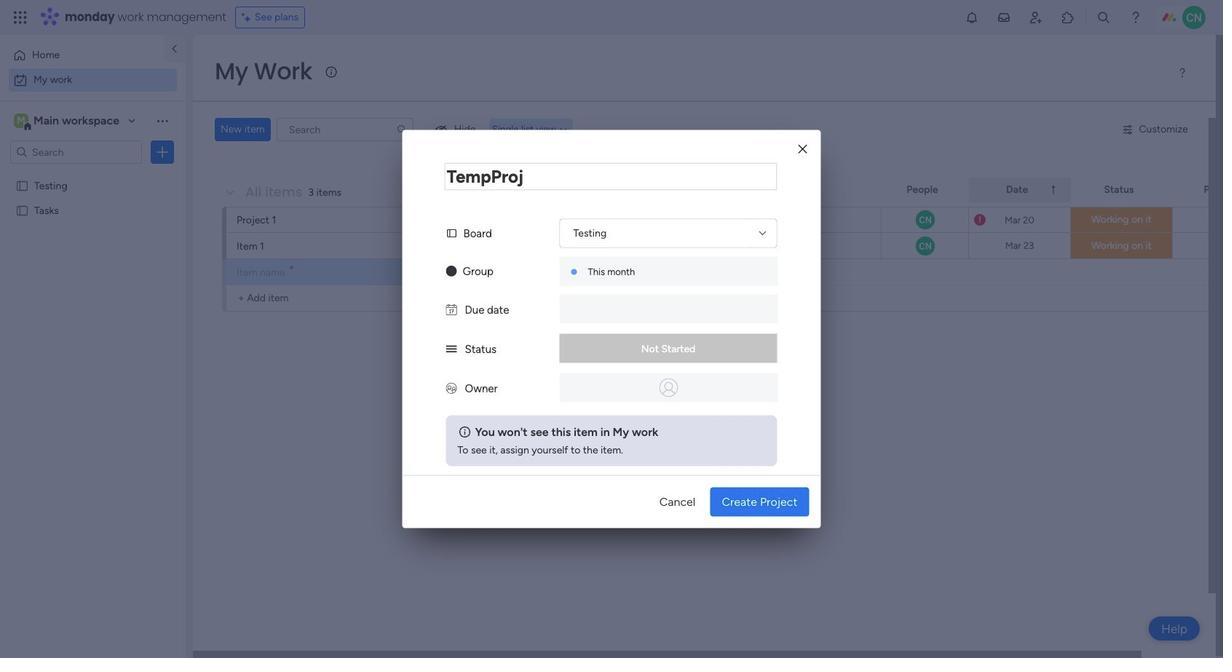 Task type: locate. For each thing, give the bounding box(es) containing it.
alert
[[446, 415, 777, 466]]

invite members image
[[1029, 10, 1043, 25]]

Search in workspace field
[[31, 144, 122, 161]]

cool name image
[[1182, 6, 1206, 29]]

help image
[[1128, 10, 1143, 25]]

close image
[[798, 143, 807, 154]]

0 horizontal spatial column header
[[729, 178, 882, 202]]

sort image
[[1048, 184, 1059, 196]]

Filter dashboard by text search field
[[276, 118, 413, 141]]

v2 sun image
[[446, 265, 457, 278]]

None search field
[[276, 118, 413, 141]]

public board image
[[15, 178, 29, 192], [15, 203, 29, 217]]

1 vertical spatial public board image
[[15, 203, 29, 217]]

None field
[[444, 163, 777, 190]]

option
[[9, 44, 155, 67], [9, 68, 177, 92], [0, 172, 186, 175]]

dialog
[[402, 130, 821, 528]]

search image
[[396, 124, 408, 135]]

1 horizontal spatial column header
[[969, 178, 1071, 202]]

column header
[[729, 178, 882, 202], [969, 178, 1071, 202]]

list box
[[0, 170, 186, 419]]

search everything image
[[1096, 10, 1111, 25]]

column header up v2 overdue deadline image
[[969, 178, 1071, 202]]

0 vertical spatial public board image
[[15, 178, 29, 192]]

column header down close image
[[729, 178, 882, 202]]

v2 multiple person column image
[[446, 382, 457, 395]]

workspace image
[[14, 113, 28, 129]]

2 vertical spatial option
[[0, 172, 186, 175]]

see plans image
[[241, 9, 255, 25]]

workspace selection element
[[14, 112, 122, 131]]



Task type: vqa. For each thing, say whether or not it's contained in the screenshot.
THE V2 ELLIPSIS icon
no



Task type: describe. For each thing, give the bounding box(es) containing it.
2 column header from the left
[[969, 178, 1071, 202]]

1 public board image from the top
[[15, 178, 29, 192]]

update feed image
[[997, 10, 1011, 25]]

0 vertical spatial option
[[9, 44, 155, 67]]

1 vertical spatial option
[[9, 68, 177, 92]]

monday marketplace image
[[1061, 10, 1075, 25]]

notifications image
[[965, 10, 979, 25]]

v2 overdue deadline image
[[974, 213, 986, 227]]

1 column header from the left
[[729, 178, 882, 202]]

v2 status image
[[446, 343, 457, 356]]

select product image
[[13, 10, 28, 25]]

2 public board image from the top
[[15, 203, 29, 217]]

dapulse date column image
[[446, 303, 457, 316]]



